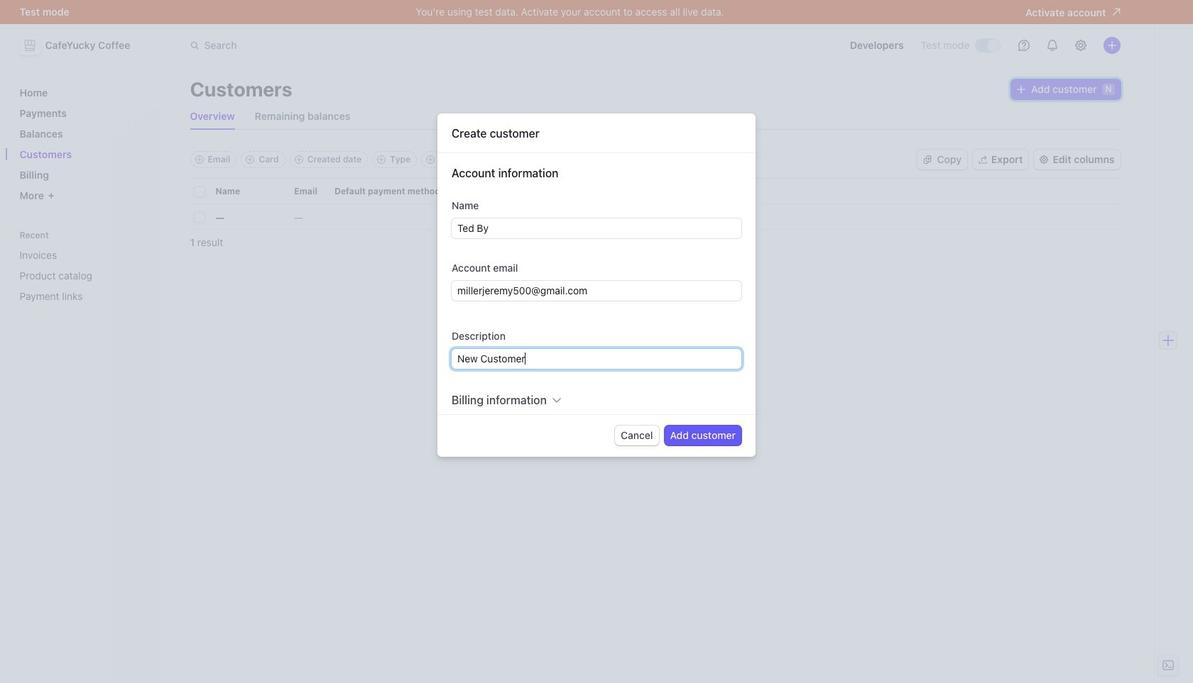 Task type: vqa. For each thing, say whether or not it's contained in the screenshot.
Calculate and collect sales tax, VAT, and GST automatically on your Stripe transactions—low or no code integrations available.
no



Task type: locate. For each thing, give the bounding box(es) containing it.
add more filters image
[[426, 156, 435, 164]]

None text field
[[452, 349, 741, 369]]

jenny.rosen@example.com email field
[[452, 281, 741, 301]]

2 recent element from the top
[[14, 244, 153, 308]]

recent element
[[14, 230, 153, 308], [14, 244, 153, 308]]

add type image
[[377, 156, 386, 164]]

Jenny Rosen text field
[[452, 218, 741, 238]]

add created date image
[[294, 156, 303, 164]]

None search field
[[181, 32, 582, 59]]

toolbar
[[190, 151, 494, 168]]

core navigation links element
[[14, 81, 153, 207]]

tab list
[[190, 104, 1120, 130]]

Select All checkbox
[[194, 187, 204, 197]]



Task type: describe. For each thing, give the bounding box(es) containing it.
svg image
[[923, 156, 932, 164]]

Select item checkbox
[[194, 212, 204, 222]]

svg image
[[1017, 85, 1026, 94]]

add card image
[[246, 156, 255, 164]]

add email image
[[195, 156, 203, 164]]

1 recent element from the top
[[14, 230, 153, 308]]



